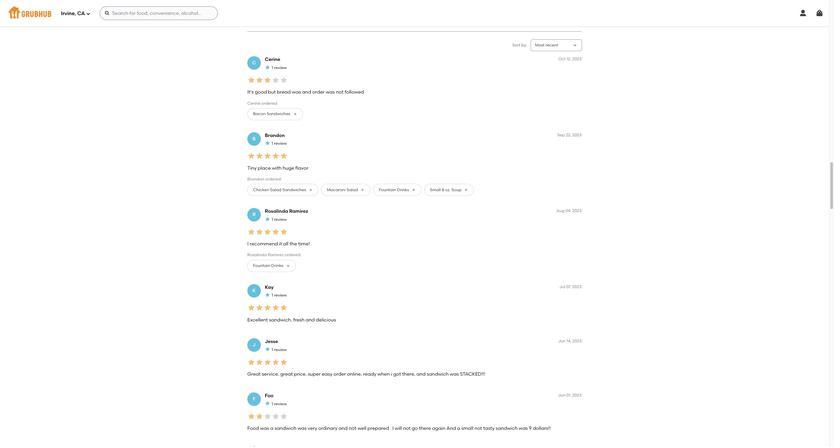 Task type: locate. For each thing, give the bounding box(es) containing it.
delicious
[[316, 318, 336, 323]]

review right f
[[274, 402, 287, 407]]

i
[[248, 242, 249, 247], [393, 426, 394, 432]]

review down jesse
[[274, 348, 287, 353]]

not left go
[[403, 426, 411, 432]]

and right there,
[[417, 372, 426, 378]]

i left the recommend
[[248, 242, 249, 247]]

ordered: for with
[[265, 177, 282, 182]]

brandon down the tiny
[[248, 177, 264, 182]]

review up bread
[[274, 65, 287, 70]]

service,
[[262, 372, 279, 378]]

rosalinda ramirez ordered:
[[248, 253, 301, 258]]

4 1 from the top
[[272, 294, 273, 298]]

2023 right 14,
[[573, 339, 582, 344]]

2 2023 from the top
[[573, 133, 582, 138]]

rosalinda for rosalinda ramirez ordered:
[[248, 253, 267, 258]]

1 review for foo
[[272, 402, 287, 407]]

rosalinda down the recommend
[[248, 253, 267, 258]]

not left well
[[349, 426, 357, 432]]

0 horizontal spatial cerine
[[248, 101, 261, 106]]

plus icon image for small 8 oz. soup button
[[465, 188, 469, 192]]

0 horizontal spatial brandon
[[248, 177, 264, 182]]

plus icon image inside chicken salad sandwiches button
[[309, 188, 313, 192]]

1 horizontal spatial a
[[457, 426, 461, 432]]

3 2023 from the top
[[573, 209, 582, 214]]

cerine right c
[[265, 57, 281, 63]]

1 vertical spatial jun
[[558, 394, 566, 398]]

review down rosalinda ramirez
[[274, 217, 287, 222]]

drinks down rosalinda ramirez ordered:
[[272, 264, 283, 269]]

2 horizontal spatial sandwich
[[496, 426, 518, 432]]

ramirez
[[289, 209, 308, 215], [268, 253, 284, 258]]

sandwich
[[427, 372, 449, 378], [275, 426, 297, 432], [496, 426, 518, 432]]

ramirez for rosalinda ramirez ordered:
[[268, 253, 284, 258]]

1 review down rosalinda ramirez
[[272, 217, 287, 222]]

k
[[253, 288, 256, 294]]

0 horizontal spatial a
[[270, 426, 274, 432]]

sandwich right tasty
[[496, 426, 518, 432]]

1 review for kay
[[272, 294, 287, 298]]

salad for chicken
[[270, 188, 282, 193]]

1 review down foo
[[272, 402, 287, 407]]

macaroni
[[327, 188, 346, 193]]

plus icon image left macaroni
[[309, 188, 313, 192]]

svg image
[[105, 10, 110, 16], [86, 12, 90, 16]]

1 for brandon
[[272, 141, 273, 146]]

most recent
[[536, 43, 559, 48]]

order
[[313, 89, 325, 95], [334, 372, 346, 378]]

bacon sandwiches
[[253, 112, 291, 116]]

0 horizontal spatial drinks
[[272, 264, 283, 269]]

1 review down jesse
[[272, 348, 287, 353]]

plus icon image for chicken salad sandwiches button at the top of page
[[309, 188, 313, 192]]

huge
[[283, 165, 295, 171]]

5 review from the top
[[274, 348, 287, 353]]

1 for cerine
[[272, 65, 273, 70]]

2023 right 22, on the right of page
[[573, 133, 582, 138]]

plus icon image right bacon sandwiches
[[293, 112, 297, 116]]

1 horizontal spatial sandwich
[[427, 372, 449, 378]]

caret down icon image
[[573, 43, 578, 48]]

review for cerine
[[274, 65, 287, 70]]

and right ordinary
[[339, 426, 348, 432]]

plus icon image for macaroni salad button
[[361, 188, 365, 192]]

plus icon image left small
[[412, 188, 416, 192]]

most
[[536, 43, 545, 48]]

a
[[270, 426, 274, 432], [457, 426, 461, 432]]

6 2023 from the top
[[573, 394, 582, 398]]

1 review up bread
[[272, 65, 287, 70]]

cerine for cerine ordered:
[[248, 101, 261, 106]]

and
[[302, 89, 311, 95], [306, 318, 315, 323], [417, 372, 426, 378], [339, 426, 348, 432]]

0 horizontal spatial ramirez
[[268, 253, 284, 258]]

4 review from the top
[[274, 294, 287, 298]]

2023 right 01,
[[573, 394, 582, 398]]

1 horizontal spatial fountain drinks button
[[373, 184, 422, 196]]

1 review for brandon
[[272, 141, 287, 146]]

0 vertical spatial sandwiches
[[267, 112, 291, 116]]

was right bread
[[292, 89, 301, 95]]

6 1 review from the top
[[272, 402, 287, 407]]

1 horizontal spatial fountain
[[379, 188, 396, 193]]

with
[[272, 165, 282, 171]]

0 vertical spatial i
[[248, 242, 249, 247]]

kay
[[265, 285, 274, 291]]

01,
[[567, 394, 572, 398]]

3 1 from the top
[[272, 217, 273, 222]]

brandon for brandon ordered:
[[248, 177, 264, 182]]

salad
[[270, 188, 282, 193], [347, 188, 358, 193]]

ordered: down with at the top left
[[265, 177, 282, 182]]

12,
[[567, 57, 572, 61]]

2023 right 07,
[[573, 285, 582, 290]]

1 down rosalinda ramirez
[[272, 217, 273, 222]]

1 down foo
[[272, 402, 273, 407]]

salad right chicken
[[270, 188, 282, 193]]

svg image
[[800, 9, 808, 17], [816, 9, 824, 17]]

2023 for excellent sandwich, fresh and delicious
[[573, 285, 582, 290]]

1 vertical spatial ramirez
[[268, 253, 284, 258]]

sandwiches
[[267, 112, 291, 116], [283, 188, 306, 193]]

plus icon image down rosalinda ramirez ordered:
[[286, 264, 290, 268]]

chicken salad sandwiches button
[[248, 184, 319, 196]]

drinks left small
[[397, 188, 409, 193]]

plus icon image inside small 8 oz. soup button
[[465, 188, 469, 192]]

1 horizontal spatial svg image
[[816, 9, 824, 17]]

c
[[252, 60, 256, 66]]

brandon right b
[[265, 133, 285, 139]]

time!
[[298, 242, 310, 247]]

1 vertical spatial cerine
[[248, 101, 261, 106]]

1 horizontal spatial i
[[393, 426, 394, 432]]

1 right b
[[272, 141, 273, 146]]

was left very
[[298, 426, 307, 432]]

1 vertical spatial ordered:
[[265, 177, 282, 182]]

1 down the kay at the bottom of page
[[272, 294, 273, 298]]

0 vertical spatial cerine
[[265, 57, 281, 63]]

it
[[279, 242, 282, 247]]

salad right macaroni
[[347, 188, 358, 193]]

ordinary
[[319, 426, 338, 432]]

0 vertical spatial ordered:
[[262, 101, 278, 106]]

was left followed
[[326, 89, 335, 95]]

6 review from the top
[[274, 402, 287, 407]]

i right .
[[393, 426, 394, 432]]

2023 right 04,
[[573, 209, 582, 214]]

review for kay
[[274, 294, 287, 298]]

0 horizontal spatial svg image
[[86, 12, 90, 16]]

plus icon image right soup
[[465, 188, 469, 192]]

5 1 review from the top
[[272, 348, 287, 353]]

1 right c
[[272, 65, 273, 70]]

ramirez for rosalinda ramirez
[[289, 209, 308, 215]]

fresh
[[294, 318, 305, 323]]

review for brandon
[[274, 141, 287, 146]]

1 horizontal spatial brandon
[[265, 133, 285, 139]]

jun 14, 2023
[[559, 339, 582, 344]]

was right food
[[260, 426, 269, 432]]

small
[[462, 426, 474, 432]]

bacon
[[253, 112, 266, 116]]

ordered: for but
[[262, 101, 278, 106]]

1 vertical spatial sandwiches
[[283, 188, 306, 193]]

a right and
[[457, 426, 461, 432]]

rosalinda
[[265, 209, 288, 215], [248, 253, 267, 258]]

3 1 review from the top
[[272, 217, 287, 222]]

2 1 from the top
[[272, 141, 273, 146]]

ordered: down the
[[285, 253, 301, 258]]

ordered: up bacon sandwiches
[[262, 101, 278, 106]]

jun left 01,
[[558, 394, 566, 398]]

ramirez down chicken salad sandwiches button at the top of page
[[289, 209, 308, 215]]

2023 for great service, great price, super easy order online, ready when i got there, and sandwich was stacked!!!
[[573, 339, 582, 344]]

2 salad from the left
[[347, 188, 358, 193]]

sandwich left very
[[275, 426, 297, 432]]

0 vertical spatial order
[[313, 89, 325, 95]]

1 1 review from the top
[[272, 65, 287, 70]]

jun left 14,
[[559, 339, 566, 344]]

jun for great service, great price, super easy order online, ready when i got there, and sandwich was stacked!!!
[[559, 339, 566, 344]]

0 vertical spatial jun
[[559, 339, 566, 344]]

ramirez down i recommend it all the time!
[[268, 253, 284, 258]]

super
[[308, 372, 321, 378]]

cerine
[[265, 57, 281, 63], [248, 101, 261, 106]]

cerine for cerine
[[265, 57, 281, 63]]

1 review for rosalinda ramirez
[[272, 217, 287, 222]]

3 review from the top
[[274, 217, 287, 222]]

foo
[[265, 394, 274, 399]]

0 horizontal spatial fountain drinks
[[253, 264, 283, 269]]

22,
[[566, 133, 572, 138]]

2023 right 12,
[[573, 57, 582, 61]]

1 for rosalinda ramirez
[[272, 217, 273, 222]]

2 a from the left
[[457, 426, 461, 432]]

0 vertical spatial drinks
[[397, 188, 409, 193]]

1 vertical spatial fountain
[[253, 264, 271, 269]]

1 horizontal spatial fountain drinks
[[379, 188, 409, 193]]

r
[[253, 212, 256, 218]]

4 1 review from the top
[[272, 294, 287, 298]]

very
[[308, 426, 317, 432]]

plus icon image inside bacon sandwiches button
[[293, 112, 297, 116]]

irvine, ca
[[61, 10, 85, 16]]

salad for macaroni
[[347, 188, 358, 193]]

2 svg image from the left
[[816, 9, 824, 17]]

1 vertical spatial drinks
[[272, 264, 283, 269]]

flavor
[[296, 165, 309, 171]]

1 horizontal spatial drinks
[[397, 188, 409, 193]]

rosalinda down chicken salad sandwiches
[[265, 209, 288, 215]]

0 vertical spatial ramirez
[[289, 209, 308, 215]]

i recommend it all the time!
[[248, 242, 310, 247]]

was
[[292, 89, 301, 95], [326, 89, 335, 95], [450, 372, 459, 378], [260, 426, 269, 432], [298, 426, 307, 432], [519, 426, 528, 432]]

1 horizontal spatial order
[[334, 372, 346, 378]]

well
[[358, 426, 367, 432]]

brandon
[[265, 133, 285, 139], [248, 177, 264, 182]]

1 review down the kay at the bottom of page
[[272, 294, 287, 298]]

1 vertical spatial rosalinda
[[248, 253, 267, 258]]

1 review from the top
[[274, 65, 287, 70]]

1 horizontal spatial ramirez
[[289, 209, 308, 215]]

1 down jesse
[[272, 348, 273, 353]]

tiny
[[248, 165, 257, 171]]

will
[[395, 426, 402, 432]]

5 1 from the top
[[272, 348, 273, 353]]

0 vertical spatial fountain drinks
[[379, 188, 409, 193]]

0 horizontal spatial salad
[[270, 188, 282, 193]]

1 1 from the top
[[272, 65, 273, 70]]

soup
[[452, 188, 462, 193]]

2 1 review from the top
[[272, 141, 287, 146]]

0 horizontal spatial svg image
[[800, 9, 808, 17]]

again
[[432, 426, 446, 432]]

dollars!!
[[533, 426, 551, 432]]

0 horizontal spatial fountain
[[253, 264, 271, 269]]

1 vertical spatial i
[[393, 426, 394, 432]]

1 vertical spatial order
[[334, 372, 346, 378]]

1 review
[[272, 65, 287, 70], [272, 141, 287, 146], [272, 217, 287, 222], [272, 294, 287, 298], [272, 348, 287, 353], [272, 402, 287, 407]]

0 vertical spatial rosalinda
[[265, 209, 288, 215]]

small 8 oz. soup
[[430, 188, 462, 193]]

plus icon image
[[293, 112, 297, 116], [309, 188, 313, 192], [361, 188, 365, 192], [412, 188, 416, 192], [465, 188, 469, 192], [286, 264, 290, 268]]

sandwich,
[[269, 318, 292, 323]]

plus icon image for left fountain drinks button
[[286, 264, 290, 268]]

0 horizontal spatial order
[[313, 89, 325, 95]]

1 horizontal spatial salad
[[347, 188, 358, 193]]

plus icon image right macaroni salad
[[361, 188, 365, 192]]

5 2023 from the top
[[573, 339, 582, 344]]

review up tiny place with huge flavor
[[274, 141, 287, 146]]

b
[[253, 136, 256, 142]]

1 vertical spatial brandon
[[248, 177, 264, 182]]

brandon ordered:
[[248, 177, 282, 182]]

oct 12, 2023
[[559, 57, 582, 61]]

1 vertical spatial fountain drinks button
[[248, 260, 296, 272]]

sandwiches right bacon
[[267, 112, 291, 116]]

0 vertical spatial brandon
[[265, 133, 285, 139]]

0 vertical spatial fountain
[[379, 188, 396, 193]]

was left 9
[[519, 426, 528, 432]]

2023 for i recommend it all the time!
[[573, 209, 582, 214]]

4 2023 from the top
[[573, 285, 582, 290]]

cerine down it's
[[248, 101, 261, 106]]

star icon image
[[265, 65, 270, 70], [248, 76, 256, 84], [256, 76, 264, 84], [264, 76, 272, 84], [272, 76, 280, 84], [280, 76, 288, 84], [265, 141, 270, 146], [248, 152, 256, 160], [256, 152, 264, 160], [264, 152, 272, 160], [272, 152, 280, 160], [280, 152, 288, 160], [265, 217, 270, 222], [248, 228, 256, 236], [256, 228, 264, 236], [264, 228, 272, 236], [272, 228, 280, 236], [280, 228, 288, 236], [265, 293, 270, 298], [248, 304, 256, 312], [256, 304, 264, 312], [264, 304, 272, 312], [272, 304, 280, 312], [280, 304, 288, 312], [265, 347, 270, 353], [248, 359, 256, 367], [256, 359, 264, 367], [264, 359, 272, 367], [272, 359, 280, 367], [280, 359, 288, 367], [265, 401, 270, 407], [248, 413, 256, 421], [256, 413, 264, 421], [264, 413, 272, 421], [272, 413, 280, 421], [280, 413, 288, 421]]

sandwiches down huge
[[283, 188, 306, 193]]

2 review from the top
[[274, 141, 287, 146]]

plus icon image inside macaroni salad button
[[361, 188, 365, 192]]

0 vertical spatial fountain drinks button
[[373, 184, 422, 196]]

1 2023 from the top
[[573, 57, 582, 61]]

not
[[336, 89, 344, 95], [349, 426, 357, 432], [403, 426, 411, 432], [475, 426, 482, 432]]

the
[[290, 242, 297, 247]]

was left the stacked!!!
[[450, 372, 459, 378]]

review up sandwich,
[[274, 294, 287, 298]]

a right food
[[270, 426, 274, 432]]

1 horizontal spatial cerine
[[265, 57, 281, 63]]

jun
[[559, 339, 566, 344], [558, 394, 566, 398]]

1 salad from the left
[[270, 188, 282, 193]]

6 1 from the top
[[272, 402, 273, 407]]

1 review up tiny place with huge flavor
[[272, 141, 287, 146]]

sandwich right there,
[[427, 372, 449, 378]]



Task type: describe. For each thing, give the bounding box(es) containing it.
drinks for left fountain drinks button
[[272, 264, 283, 269]]

2023 for tiny place with huge flavor
[[573, 133, 582, 138]]

bread
[[277, 89, 291, 95]]

review for rosalinda ramirez
[[274, 217, 287, 222]]

2 vertical spatial ordered:
[[285, 253, 301, 258]]

and right bread
[[302, 89, 311, 95]]

1 review for jesse
[[272, 348, 287, 353]]

not left tasty
[[475, 426, 482, 432]]

1 for kay
[[272, 294, 273, 298]]

great
[[281, 372, 293, 378]]

1 horizontal spatial svg image
[[105, 10, 110, 16]]

rosalinda for rosalinda ramirez
[[265, 209, 288, 215]]

2023 for food was a sandwich was very ordinary and not well prepared .  i will not go there again and a small not tasty sandwich was 9 dollars!!
[[573, 394, 582, 398]]

small
[[430, 188, 441, 193]]

.
[[390, 426, 392, 432]]

macaroni salad
[[327, 188, 358, 193]]

irvine,
[[61, 10, 76, 16]]

order for online,
[[334, 372, 346, 378]]

there,
[[402, 372, 416, 378]]

1 for jesse
[[272, 348, 273, 353]]

f
[[253, 397, 256, 403]]

all
[[283, 242, 289, 247]]

2023 for it's good but bread was and order was not followed
[[573, 57, 582, 61]]

it's good but bread was and order was not followed
[[248, 89, 364, 95]]

macaroni salad button
[[321, 184, 371, 196]]

1 a from the left
[[270, 426, 274, 432]]

aug 04, 2023
[[557, 209, 582, 214]]

when
[[378, 372, 390, 378]]

1 for foo
[[272, 402, 273, 407]]

recommend
[[250, 242, 278, 247]]

and
[[447, 426, 456, 432]]

food
[[248, 426, 259, 432]]

sep
[[558, 133, 565, 138]]

tasty
[[484, 426, 495, 432]]

9
[[529, 426, 532, 432]]

prepared
[[368, 426, 389, 432]]

aug
[[557, 209, 565, 214]]

1 vertical spatial fountain drinks
[[253, 264, 283, 269]]

jun 01, 2023
[[558, 394, 582, 398]]

sep 22, 2023
[[558, 133, 582, 138]]

Search for food, convenience, alcohol... search field
[[100, 6, 218, 20]]

1 svg image from the left
[[800, 9, 808, 17]]

online,
[[347, 372, 362, 378]]

by:
[[522, 43, 527, 48]]

j
[[253, 343, 256, 348]]

0 horizontal spatial fountain drinks button
[[248, 260, 296, 272]]

but
[[268, 89, 276, 95]]

it's
[[248, 89, 254, 95]]

i
[[391, 372, 392, 378]]

chicken salad sandwiches
[[253, 188, 306, 193]]

plus icon image for rightmost fountain drinks button
[[412, 188, 416, 192]]

oct
[[559, 57, 566, 61]]

rosalinda ramirez
[[265, 209, 308, 215]]

tiny place with huge flavor
[[248, 165, 309, 171]]

04,
[[566, 209, 572, 214]]

recent
[[546, 43, 559, 48]]

plus icon image for bacon sandwiches button
[[293, 112, 297, 116]]

review for foo
[[274, 402, 287, 407]]

jun for food was a sandwich was very ordinary and not well prepared .  i will not go there again and a small not tasty sandwich was 9 dollars!!
[[558, 394, 566, 398]]

main navigation navigation
[[0, 0, 830, 26]]

jul
[[560, 285, 566, 290]]

review for jesse
[[274, 348, 287, 353]]

0 horizontal spatial i
[[248, 242, 249, 247]]

bacon sandwiches button
[[248, 108, 303, 120]]

food was a sandwich was very ordinary and not well prepared .  i will not go there again and a small not tasty sandwich was 9 dollars!!
[[248, 426, 551, 432]]

brandon for brandon
[[265, 133, 285, 139]]

easy
[[322, 372, 333, 378]]

ca
[[77, 10, 85, 16]]

1 review for cerine
[[272, 65, 287, 70]]

great
[[248, 372, 261, 378]]

good
[[255, 89, 267, 95]]

order for was
[[313, 89, 325, 95]]

there
[[419, 426, 431, 432]]

chicken
[[253, 188, 269, 193]]

not left followed
[[336, 89, 344, 95]]

ready
[[363, 372, 377, 378]]

drinks for rightmost fountain drinks button
[[397, 188, 409, 193]]

jesse
[[265, 339, 278, 345]]

go
[[412, 426, 418, 432]]

price,
[[294, 372, 307, 378]]

and right fresh
[[306, 318, 315, 323]]

sort
[[513, 43, 521, 48]]

07,
[[567, 285, 572, 290]]

14,
[[567, 339, 572, 344]]

excellent sandwich, fresh and delicious
[[248, 318, 336, 323]]

place
[[258, 165, 271, 171]]

sort by:
[[513, 43, 527, 48]]

0 horizontal spatial sandwich
[[275, 426, 297, 432]]

jul 07, 2023
[[560, 285, 582, 290]]

oz.
[[445, 188, 451, 193]]

Sort by: field
[[536, 42, 559, 48]]

excellent
[[248, 318, 268, 323]]

stacked!!!
[[460, 372, 486, 378]]

cerine ordered:
[[248, 101, 278, 106]]

great service, great price, super easy order online, ready when i got there, and sandwich was stacked!!!
[[248, 372, 486, 378]]

8
[[442, 188, 445, 193]]

small 8 oz. soup button
[[425, 184, 474, 196]]

followed
[[345, 89, 364, 95]]



Task type: vqa. For each thing, say whether or not it's contained in the screenshot.
Rosalinda Ramirez's 1 review
yes



